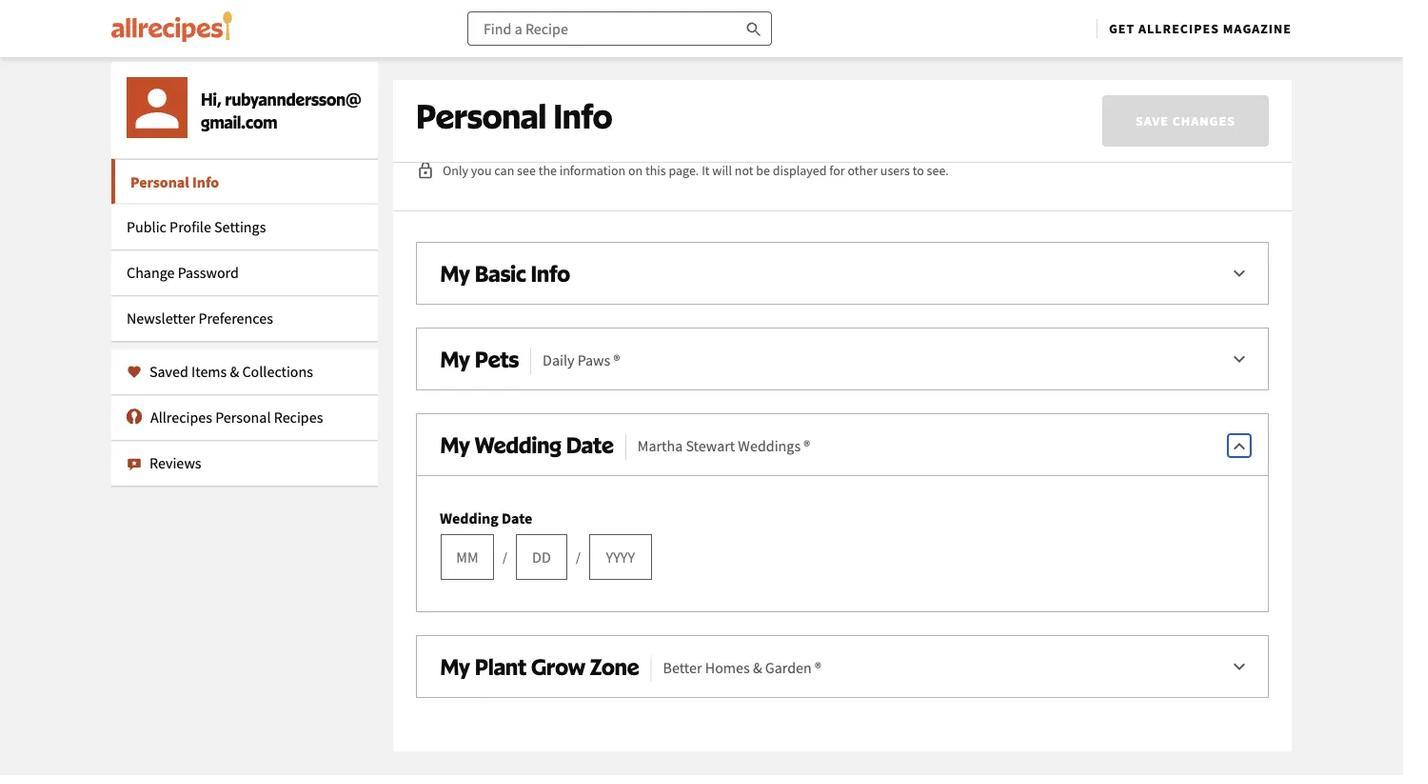 Task type: vqa. For each thing, say whether or not it's contained in the screenshot.
bottommost Recipe
no



Task type: describe. For each thing, give the bounding box(es) containing it.
my wedding date
[[440, 431, 614, 458]]

get
[[1109, 20, 1135, 37]]

only you can see the information on this page. it will not be displayed for other users to see.
[[443, 162, 949, 179]]

out
[[1120, 95, 1145, 116]]

1 vertical spatial wedding
[[440, 508, 499, 528]]

1 chevron image from the top
[[1228, 263, 1251, 286]]

filling
[[1077, 95, 1117, 116]]

0 vertical spatial personal info
[[416, 95, 613, 137]]

details
[[462, 95, 510, 116]]

& for collections
[[230, 362, 239, 381]]

garden
[[765, 658, 812, 677]]

daily paws ®
[[543, 350, 620, 369]]

wedding date
[[440, 508, 533, 528]]

more
[[541, 121, 579, 143]]

you inside these details will be used for all the meredith profiles associated with your email address. by filling out this information, you will receive a more personalized experience across all meredith websites.
[[416, 121, 443, 143]]

1 vertical spatial for
[[830, 162, 845, 179]]

used
[[563, 95, 598, 116]]

receive
[[475, 121, 526, 143]]

collections
[[242, 362, 313, 381]]

my for my plant grow zone
[[440, 653, 470, 680]]

email
[[948, 95, 988, 116]]

page.
[[669, 162, 699, 179]]

newsletter preferences link
[[111, 296, 378, 341]]

allrecipes personal recipes
[[150, 408, 323, 427]]

1 horizontal spatial allrecipes
[[1139, 20, 1220, 37]]

personal inside personal info link
[[130, 173, 189, 192]]

stewart
[[686, 436, 735, 455]]

get allrecipes magazine link
[[1109, 20, 1292, 37]]

personal info link
[[111, 159, 378, 204]]

personal inside allrecipes personal recipes link
[[215, 408, 271, 427]]

newsletter preferences
[[127, 309, 273, 328]]

websites.
[[897, 121, 964, 143]]

1 / from the left
[[503, 548, 507, 566]]

0 horizontal spatial ®
[[614, 350, 620, 369]]

martha
[[638, 436, 683, 455]]

0 horizontal spatial meredith
[[673, 95, 737, 116]]

these details will be used for all the meredith profiles associated with your email address. by filling out this information, you will receive a more personalized experience across all meredith websites.
[[416, 95, 1267, 143]]

the inside these details will be used for all the meredith profiles associated with your email address. by filling out this information, you will receive a more personalized experience across all meredith websites.
[[646, 95, 669, 116]]

saved items & collections
[[149, 362, 313, 381]]

it
[[702, 162, 710, 179]]

plant
[[475, 653, 527, 680]]

information
[[560, 162, 626, 179]]

see
[[517, 162, 536, 179]]

0 horizontal spatial this
[[646, 162, 666, 179]]

information,
[[1178, 95, 1267, 116]]

0 horizontal spatial the
[[539, 162, 557, 179]]

chevron image for my wedding date
[[1228, 434, 1251, 457]]

recipes
[[274, 408, 323, 427]]

personalized
[[582, 121, 674, 143]]

1 horizontal spatial you
[[471, 162, 492, 179]]

my for my pets
[[440, 345, 470, 372]]

1 horizontal spatial all
[[809, 121, 826, 143]]

password
[[178, 263, 239, 282]]

martha stewart weddings ®
[[638, 436, 810, 455]]

0 horizontal spatial will
[[446, 121, 471, 143]]

2 vertical spatial ®
[[815, 658, 821, 677]]

reviews
[[149, 454, 201, 473]]

items
[[191, 362, 227, 381]]

0 vertical spatial date
[[566, 431, 614, 458]]

rubyanndersson@ gmail.com
[[201, 88, 361, 132]]

public
[[127, 218, 167, 237]]

0 vertical spatial wedding
[[475, 431, 562, 458]]

see.
[[927, 162, 949, 179]]

with
[[877, 95, 909, 116]]

1 vertical spatial info
[[192, 173, 219, 192]]

better homes & garden ®
[[663, 658, 821, 677]]

& for garden
[[753, 658, 762, 677]]

by
[[1056, 95, 1073, 116]]

magazine
[[1223, 20, 1292, 37]]

1 horizontal spatial ®
[[804, 436, 810, 455]]

can
[[495, 162, 514, 179]]

DD field
[[516, 534, 567, 580]]

profile
[[170, 218, 211, 237]]

2 vertical spatial will
[[713, 162, 732, 179]]

your
[[912, 95, 945, 116]]

address.
[[992, 95, 1052, 116]]

my basic info
[[440, 259, 570, 287]]

my for my basic info
[[440, 259, 470, 287]]

pets
[[475, 345, 519, 372]]

daily
[[543, 350, 575, 369]]

my pets
[[440, 345, 519, 372]]



Task type: locate. For each thing, give the bounding box(es) containing it.
experience
[[678, 121, 756, 143]]

1 horizontal spatial personal
[[215, 408, 271, 427]]

grow
[[531, 653, 585, 680]]

gmail.com
[[201, 111, 278, 132]]

0 vertical spatial &
[[230, 362, 239, 381]]

the right see
[[539, 162, 557, 179]]

my left the pets
[[440, 345, 470, 372]]

newsletter
[[127, 309, 195, 328]]

my up wedding date
[[440, 431, 470, 458]]

®
[[614, 350, 620, 369], [804, 436, 810, 455], [815, 658, 821, 677]]

not
[[735, 162, 754, 179]]

1 horizontal spatial &
[[753, 658, 762, 677]]

® right garden
[[815, 658, 821, 677]]

all down associated
[[809, 121, 826, 143]]

to
[[913, 162, 924, 179]]

allrecipes up the reviews
[[150, 408, 212, 427]]

1 horizontal spatial meredith
[[829, 121, 894, 143]]

change password
[[127, 263, 239, 282]]

allrecipes right get
[[1139, 20, 1220, 37]]

1 horizontal spatial for
[[830, 162, 845, 179]]

personal
[[416, 95, 547, 137], [130, 173, 189, 192], [215, 408, 271, 427]]

personal info up can
[[416, 95, 613, 137]]

Search text field
[[467, 11, 772, 46]]

public profile settings
[[127, 218, 266, 237]]

1 vertical spatial be
[[756, 162, 770, 179]]

2 my from the top
[[440, 345, 470, 372]]

a
[[529, 121, 538, 143]]

0 vertical spatial the
[[646, 95, 669, 116]]

date up dd field
[[502, 508, 533, 528]]

saved items & collections link
[[111, 349, 378, 395]]

1 horizontal spatial the
[[646, 95, 669, 116]]

info
[[554, 95, 613, 137], [192, 173, 219, 192], [531, 259, 570, 287]]

1 vertical spatial this
[[646, 162, 666, 179]]

® right paws
[[614, 350, 620, 369]]

2 vertical spatial chevron image
[[1228, 434, 1251, 457]]

1 horizontal spatial personal info
[[416, 95, 613, 137]]

0 horizontal spatial date
[[502, 508, 533, 528]]

chevron image
[[1228, 263, 1251, 286], [1228, 348, 1251, 371], [1228, 434, 1251, 457]]

1 vertical spatial will
[[446, 121, 471, 143]]

my plant grow zone
[[440, 653, 639, 680]]

all up personalized
[[625, 95, 642, 116]]

be inside these details will be used for all the meredith profiles associated with your email address. by filling out this information, you will receive a more personalized experience across all meredith websites.
[[542, 95, 560, 116]]

rubyanndersson@
[[225, 88, 361, 109]]

for
[[601, 95, 621, 116], [830, 162, 845, 179]]

&
[[230, 362, 239, 381], [753, 658, 762, 677]]

meredith up the experience
[[673, 95, 737, 116]]

0 horizontal spatial personal info
[[130, 173, 219, 192]]

only
[[443, 162, 469, 179]]

0 vertical spatial personal
[[416, 95, 547, 137]]

3 my from the top
[[440, 431, 470, 458]]

be
[[542, 95, 560, 116], [756, 162, 770, 179]]

/ right dd field
[[576, 548, 581, 566]]

you down "these"
[[416, 121, 443, 143]]

settings
[[214, 218, 266, 237]]

2 chevron image from the top
[[1228, 348, 1251, 371]]

public profile settings link
[[111, 204, 378, 250]]

across
[[759, 121, 805, 143]]

basic
[[475, 259, 526, 287]]

1 vertical spatial you
[[471, 162, 492, 179]]

MM field
[[441, 534, 494, 580]]

you left can
[[471, 162, 492, 179]]

2 vertical spatial info
[[531, 259, 570, 287]]

0 horizontal spatial &
[[230, 362, 239, 381]]

/ left dd field
[[503, 548, 507, 566]]

paws
[[578, 350, 611, 369]]

for left other
[[830, 162, 845, 179]]

1 vertical spatial &
[[753, 658, 762, 677]]

0 horizontal spatial allrecipes
[[150, 408, 212, 427]]

0 horizontal spatial you
[[416, 121, 443, 143]]

be up more
[[542, 95, 560, 116]]

0 horizontal spatial /
[[503, 548, 507, 566]]

personal up can
[[416, 95, 547, 137]]

1 horizontal spatial /
[[576, 548, 581, 566]]

1 vertical spatial ®
[[804, 436, 810, 455]]

0 vertical spatial allrecipes
[[1139, 20, 1220, 37]]

my for my wedding date
[[440, 431, 470, 458]]

® right weddings
[[804, 436, 810, 455]]

you
[[416, 121, 443, 143], [471, 162, 492, 179]]

info right a
[[554, 95, 613, 137]]

0 horizontal spatial personal
[[130, 173, 189, 192]]

info up 'public profile settings' in the left of the page
[[192, 173, 219, 192]]

personal down saved items & collections link
[[215, 408, 271, 427]]

my left plant
[[440, 653, 470, 680]]

for inside these details will be used for all the meredith profiles associated with your email address. by filling out this information, you will receive a more personalized experience across all meredith websites.
[[601, 95, 621, 116]]

0 vertical spatial chevron image
[[1228, 263, 1251, 286]]

1 vertical spatial allrecipes
[[150, 408, 212, 427]]

saved
[[149, 362, 188, 381]]

2 vertical spatial personal
[[215, 408, 271, 427]]

0 horizontal spatial be
[[542, 95, 560, 116]]

the
[[646, 95, 669, 116], [539, 162, 557, 179]]

get allrecipes magazine
[[1109, 20, 1292, 37]]

/
[[503, 548, 507, 566], [576, 548, 581, 566]]

my left basic
[[440, 259, 470, 287]]

1 vertical spatial all
[[809, 121, 826, 143]]

better
[[663, 658, 702, 677]]

0 vertical spatial will
[[513, 95, 539, 116]]

0 vertical spatial info
[[554, 95, 613, 137]]

1 vertical spatial personal info
[[130, 173, 219, 192]]

on
[[628, 162, 643, 179]]

wedding up mm field
[[440, 508, 499, 528]]

chevron image
[[1228, 656, 1251, 679]]

1 vertical spatial chevron image
[[1228, 348, 1251, 371]]

0 vertical spatial for
[[601, 95, 621, 116]]

1 vertical spatial the
[[539, 162, 557, 179]]

& right the homes
[[753, 658, 762, 677]]

wedding
[[475, 431, 562, 458], [440, 508, 499, 528]]

for right used
[[601, 95, 621, 116]]

personal info
[[416, 95, 613, 137], [130, 173, 219, 192]]

be right not
[[756, 162, 770, 179]]

2 / from the left
[[576, 548, 581, 566]]

this inside these details will be used for all the meredith profiles associated with your email address. by filling out this information, you will receive a more personalized experience across all meredith websites.
[[1148, 95, 1175, 116]]

profiles
[[740, 95, 794, 116]]

4 my from the top
[[440, 653, 470, 680]]

3 chevron image from the top
[[1228, 434, 1251, 457]]

will right it
[[713, 162, 732, 179]]

users
[[881, 162, 910, 179]]

1 my from the top
[[440, 259, 470, 287]]

associated
[[798, 95, 874, 116]]

will up a
[[513, 95, 539, 116]]

0 vertical spatial all
[[625, 95, 642, 116]]

1 vertical spatial date
[[502, 508, 533, 528]]

1 vertical spatial personal
[[130, 173, 189, 192]]

0 vertical spatial this
[[1148, 95, 1175, 116]]

0 vertical spatial ®
[[614, 350, 620, 369]]

wedding up wedding date
[[475, 431, 562, 458]]

1 horizontal spatial will
[[513, 95, 539, 116]]

2 horizontal spatial will
[[713, 162, 732, 179]]

these
[[416, 95, 459, 116]]

1 horizontal spatial be
[[756, 162, 770, 179]]

& right items
[[230, 362, 239, 381]]

this right on
[[646, 162, 666, 179]]

0 vertical spatial you
[[416, 121, 443, 143]]

2 horizontal spatial ®
[[815, 658, 821, 677]]

1 vertical spatial meredith
[[829, 121, 894, 143]]

0 vertical spatial meredith
[[673, 95, 737, 116]]

date left martha
[[566, 431, 614, 458]]

0 horizontal spatial for
[[601, 95, 621, 116]]

0 horizontal spatial all
[[625, 95, 642, 116]]

other
[[848, 162, 878, 179]]

allrecipes personal recipes link
[[111, 395, 378, 440]]

hi,
[[201, 88, 225, 109]]

change
[[127, 263, 175, 282]]

will down "these"
[[446, 121, 471, 143]]

this right out
[[1148, 95, 1175, 116]]

chevron image for my pets
[[1228, 348, 1251, 371]]

meredith
[[673, 95, 737, 116], [829, 121, 894, 143]]

weddings
[[738, 436, 801, 455]]

personal info up the profile on the left top
[[130, 173, 219, 192]]

info right basic
[[531, 259, 570, 287]]

reviews link
[[111, 440, 378, 486]]

change password link
[[111, 250, 378, 296]]

1 horizontal spatial this
[[1148, 95, 1175, 116]]

meredith down associated
[[829, 121, 894, 143]]

0 vertical spatial be
[[542, 95, 560, 116]]

all
[[625, 95, 642, 116], [809, 121, 826, 143]]

1 horizontal spatial date
[[566, 431, 614, 458]]

will
[[513, 95, 539, 116], [446, 121, 471, 143], [713, 162, 732, 179]]

YYYY field
[[589, 534, 652, 580]]

zone
[[590, 653, 639, 680]]

date
[[566, 431, 614, 458], [502, 508, 533, 528]]

displayed
[[773, 162, 827, 179]]

homes
[[705, 658, 750, 677]]

this
[[1148, 95, 1175, 116], [646, 162, 666, 179]]

allrecipes
[[1139, 20, 1220, 37], [150, 408, 212, 427]]

preferences
[[198, 309, 273, 328]]

2 horizontal spatial personal
[[416, 95, 547, 137]]

personal up public
[[130, 173, 189, 192]]

the up personalized
[[646, 95, 669, 116]]



